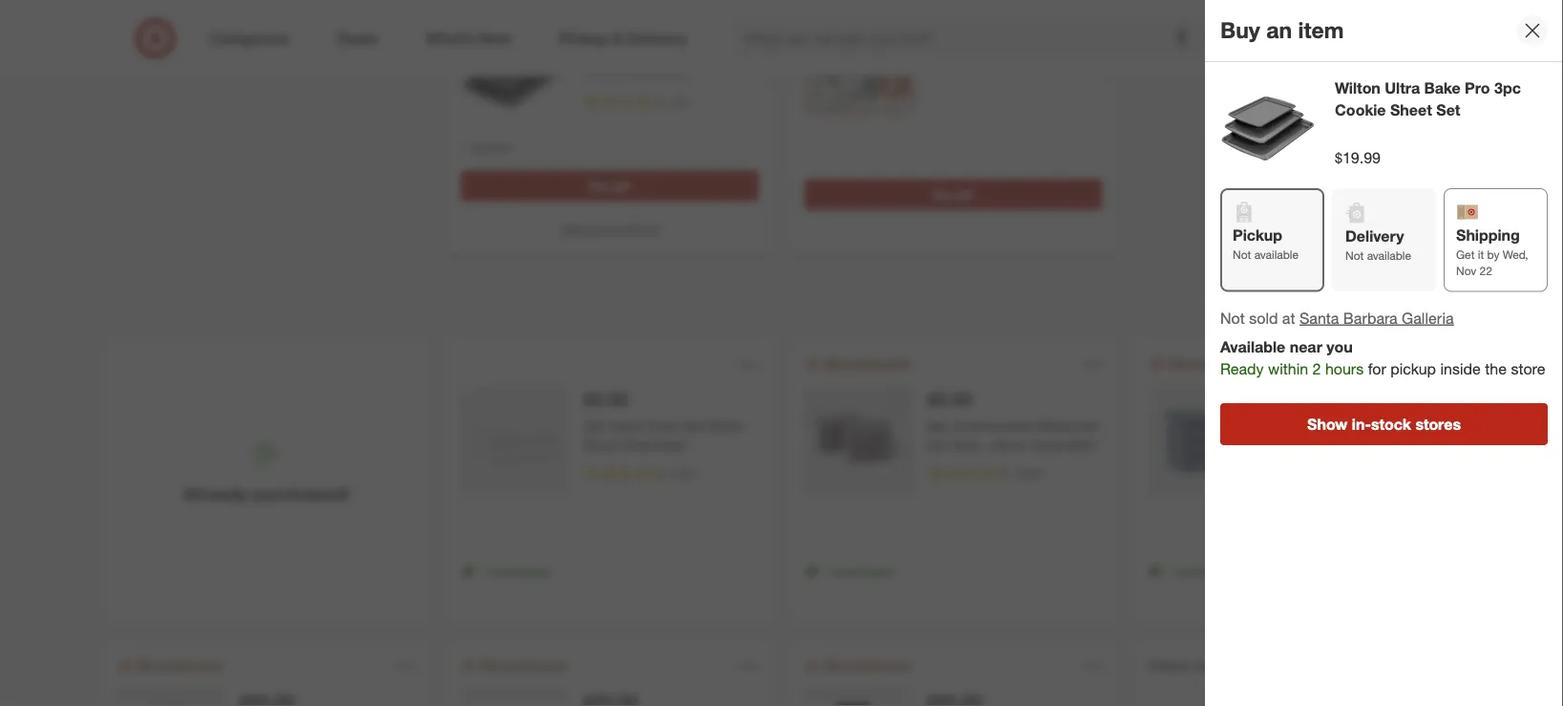 Task type: vqa. For each thing, say whether or not it's contained in the screenshot.
Speed
no



Task type: describe. For each thing, give the bounding box(es) containing it.
discontinued for 8pc antimicrobial washcloth set gray - room essentials™ image
[[825, 355, 909, 372]]

$19.99 wilton ultra bake pro 3pc cookie sheet set
[[584, 17, 738, 81]]

wilton inside $19.99 wilton ultra bake pro 3pc cookie sheet set
[[584, 45, 621, 62]]

santa barbara galleria button
[[1300, 307, 1455, 329]]

- for $3.00
[[745, 417, 750, 434]]

sheet inside wilton ultra bake pro 3pc cookie sheet set
[[1391, 101, 1433, 119]]

mark
[[561, 221, 587, 236]]

3pc inside wilton ultra bake pro 3pc cookie sheet set
[[1495, 79, 1522, 97]]

show in-stock stores
[[1308, 414, 1462, 433]]

not left sold
[[1221, 308, 1246, 327]]

wilton ultra bake pro 3pc cookie sheet set image for wilton ultra bake pro 3pc cookie sheet set
[[1221, 77, 1317, 173]]

available near you ready within 2 hours for pickup inside the store
[[1221, 338, 1546, 378]]

get
[[1457, 247, 1476, 262]]

buy for 1 needed
[[933, 187, 954, 202]]

purchased for $5.00
[[836, 564, 894, 578]]

buy for $19.99
[[589, 179, 610, 193]]

gift
[[988, 55, 1010, 72]]

room for $3.00
[[584, 436, 620, 453]]

bake inside wilton ultra bake pro 3pc cookie sheet set
[[1425, 79, 1461, 97]]

discontinued for 6pk textured bath towel set clay - threshold™ image on the bottom left of page
[[481, 657, 565, 673]]

pickup not available
[[1233, 225, 1299, 262]]

bamboo spa-like bath mat for outside tubs and showers - slipx solutions image
[[1149, 688, 1257, 706]]

3 1 purchased from the left
[[1171, 564, 1238, 578]]

2
[[1313, 360, 1322, 378]]

essentials™ for $3.00
[[624, 436, 691, 453]]

$10.00 4pk performance texture washcloth set dark blue - threshold™
[[1272, 388, 1430, 472]]

as
[[590, 221, 602, 236]]

antimicrobial
[[955, 417, 1032, 434]]

discontinued for 4pk performance texture washcloth set dark blue - threshold™ image
[[1169, 355, 1253, 372]]

1 for $5.00
[[827, 564, 833, 578]]

hours
[[1326, 360, 1364, 378]]

2pk
[[584, 417, 606, 434]]

discontinued for 6pk textured bath towel set black - threshold™ image
[[825, 657, 909, 673]]

santa
[[1300, 308, 1340, 327]]

buy an item dialog
[[1206, 0, 1564, 706]]

6pk textured bath towel set white - threshold™ image
[[117, 688, 225, 706]]

wilton ultra bake pro 3pc cookie sheet set
[[1336, 79, 1522, 119]]

4pk
[[1272, 417, 1294, 434]]

shipping
[[1457, 225, 1521, 244]]

gift for 1 needed
[[957, 187, 975, 202]]

available
[[1221, 338, 1286, 356]]

1 for $10.00
[[1171, 564, 1177, 578]]

purchased for $3.00
[[493, 564, 550, 578]]

cards
[[1013, 55, 1047, 72]]

online
[[1149, 657, 1190, 673]]

for
[[1369, 360, 1387, 378]]

mark as purchased
[[561, 221, 659, 236]]

online only
[[1149, 657, 1220, 673]]

it
[[1479, 247, 1485, 262]]

ultra inside $19.99 wilton ultra bake pro 3pc cookie sheet set
[[625, 45, 653, 62]]

buy gift button for $19.99
[[461, 171, 759, 201]]

1 for $3.00
[[483, 564, 489, 578]]

cookie inside $19.99 wilton ultra bake pro 3pc cookie sheet set
[[584, 65, 626, 81]]

set inside $10.00 4pk performance texture washcloth set dark blue - threshold™
[[1338, 436, 1358, 453]]

cookie inside wilton ultra bake pro 3pc cookie sheet set
[[1336, 101, 1387, 119]]

bake inside $19.99 wilton ultra bake pro 3pc cookie sheet set
[[657, 45, 687, 62]]

not for delivery
[[1346, 248, 1365, 263]]

threshold™
[[1272, 455, 1339, 472]]

6pk textured bath towel set black - threshold™ image
[[805, 688, 913, 706]]

231
[[672, 96, 691, 110]]

near
[[1290, 338, 1323, 356]]

What can we help you find? suggestions appear below search field
[[733, 17, 1209, 59]]

washcloth inside the $5.00 8pc antimicrobial washcloth set gray - room essentials™
[[1036, 417, 1099, 434]]

washcloth inside $10.00 4pk performance texture washcloth set dark blue - threshold™
[[1272, 436, 1335, 453]]

performance
[[1298, 417, 1375, 434]]

buy an item
[[1221, 17, 1345, 44]]

1481
[[672, 467, 698, 482]]

discontinued for "6pk textured bath towel set white - threshold™" image
[[137, 657, 221, 673]]

by
[[1488, 247, 1500, 262]]

gift cards image
[[805, 24, 916, 136]]



Task type: locate. For each thing, give the bounding box(es) containing it.
0 horizontal spatial 1 purchased
[[483, 564, 550, 578]]

2 horizontal spatial 1 purchased
[[1171, 564, 1238, 578]]

gift cards
[[988, 55, 1047, 72]]

1 horizontal spatial 3pc
[[1495, 79, 1522, 97]]

- for $5.00
[[984, 436, 989, 453]]

item
[[1299, 17, 1345, 44]]

0 horizontal spatial essentials™
[[624, 436, 691, 453]]

wed,
[[1504, 247, 1529, 262]]

already
[[183, 482, 248, 504]]

set
[[669, 65, 689, 81], [1437, 101, 1461, 119], [683, 417, 704, 434], [928, 436, 948, 453], [1338, 436, 1358, 453]]

washcloth up 3269 in the bottom right of the page
[[1036, 417, 1099, 434]]

buy gift for $19.99
[[589, 179, 631, 193]]

2 horizontal spatial -
[[1424, 436, 1430, 453]]

shipping get it by wed, nov 22
[[1457, 225, 1529, 278]]

purchased
[[605, 221, 659, 236], [493, 564, 550, 578], [836, 564, 894, 578], [1180, 564, 1238, 578]]

0 vertical spatial ultra
[[625, 45, 653, 62]]

only
[[1193, 657, 1220, 673]]

pickup
[[1233, 225, 1283, 244]]

1 vertical spatial bake
[[1425, 79, 1461, 97]]

3pc inside $19.99 wilton ultra bake pro 3pc cookie sheet set
[[715, 45, 738, 62]]

8pc
[[928, 417, 951, 434]]

1 vertical spatial sheet
[[1391, 101, 1433, 119]]

0 horizontal spatial buy gift button
[[461, 171, 759, 201]]

1 horizontal spatial -
[[984, 436, 989, 453]]

0 horizontal spatial buy
[[589, 179, 610, 193]]

available down "pickup" on the right top of page
[[1255, 247, 1299, 262]]

0 horizontal spatial $19.99
[[584, 17, 639, 39]]

0 horizontal spatial bake
[[657, 45, 687, 62]]

available for delivery
[[1368, 248, 1412, 263]]

stores
[[1416, 414, 1462, 433]]

1 horizontal spatial wilton
[[1336, 79, 1381, 97]]

ready
[[1221, 360, 1265, 378]]

not sold at santa barbara galleria
[[1221, 308, 1455, 327]]

1 horizontal spatial available
[[1368, 248, 1412, 263]]

0 horizontal spatial wilton
[[584, 45, 621, 62]]

0 horizontal spatial -
[[745, 417, 750, 434]]

wilton ultra bake pro 3pc cookie sheet set image inside buy an item dialog
[[1221, 77, 1317, 173]]

$19.99 inside buy an item dialog
[[1336, 149, 1381, 167]]

1 vertical spatial 3pc
[[1495, 79, 1522, 97]]

search
[[1196, 31, 1242, 49]]

0 vertical spatial pro
[[691, 45, 711, 62]]

discontinued up 6pk textured bath towel set clay - threshold™ image on the bottom left of page
[[481, 657, 565, 673]]

$3.00 2pk hand towel set white - room essentials™
[[584, 388, 750, 453]]

bake
[[657, 45, 687, 62], [1425, 79, 1461, 97]]

texture
[[1379, 417, 1422, 434]]

room inside $3.00 2pk hand towel set white - room essentials™
[[584, 436, 620, 453]]

1 horizontal spatial room
[[993, 436, 1029, 453]]

buy
[[1221, 17, 1261, 44], [589, 179, 610, 193], [933, 187, 954, 202]]

22
[[1480, 264, 1493, 278]]

0 horizontal spatial cookie
[[584, 65, 626, 81]]

1 needed
[[461, 140, 510, 154]]

ultra
[[625, 45, 653, 62], [1385, 79, 1421, 97]]

3pc
[[715, 45, 738, 62], [1495, 79, 1522, 97]]

barbara
[[1344, 308, 1398, 327]]

needed
[[471, 140, 510, 154]]

6pk textured bath towel set clay - threshold™ image
[[461, 688, 569, 706]]

1 horizontal spatial $19.99
[[1336, 149, 1381, 167]]

galleria
[[1403, 308, 1455, 327]]

1 purchased for $5.00
[[827, 564, 894, 578]]

delivery not available
[[1346, 226, 1412, 263]]

delivery
[[1346, 226, 1405, 245]]

white
[[707, 417, 742, 434]]

essentials™ inside $3.00 2pk hand towel set white - room essentials™
[[624, 436, 691, 453]]

0 vertical spatial cookie
[[584, 65, 626, 81]]

available inside delivery not available
[[1368, 248, 1412, 263]]

0 horizontal spatial available
[[1255, 247, 1299, 262]]

0 vertical spatial wilton
[[584, 45, 621, 62]]

2 1 purchased from the left
[[827, 564, 894, 578]]

not down "pickup" on the right top of page
[[1233, 247, 1252, 262]]

hand
[[610, 417, 642, 434]]

0 horizontal spatial sheet
[[630, 65, 665, 81]]

room down antimicrobial at the right bottom of page
[[993, 436, 1029, 453]]

washcloth
[[1036, 417, 1099, 434], [1272, 436, 1335, 453]]

-
[[745, 417, 750, 434], [984, 436, 989, 453], [1424, 436, 1430, 453]]

set inside $3.00 2pk hand towel set white - room essentials™
[[683, 417, 704, 434]]

0 horizontal spatial buy gift
[[589, 179, 631, 193]]

buy gift for 1 needed
[[933, 187, 975, 202]]

cookie
[[584, 65, 626, 81], [1336, 101, 1387, 119]]

towel
[[646, 417, 680, 434]]

0 horizontal spatial 3pc
[[715, 45, 738, 62]]

available for pickup
[[1255, 247, 1299, 262]]

at
[[1283, 308, 1296, 327]]

essentials™ down towel at the bottom left of the page
[[624, 436, 691, 453]]

$5.00
[[928, 388, 972, 410]]

buy gift button for 1 needed
[[805, 179, 1103, 210]]

2pk hand towel set white - room essentials™ image
[[461, 386, 569, 494]]

- down antimicrobial at the right bottom of page
[[984, 436, 989, 453]]

$10.00
[[1272, 388, 1326, 410]]

room for $5.00
[[993, 436, 1029, 453]]

sheet inside $19.99 wilton ultra bake pro 3pc cookie sheet set
[[630, 65, 665, 81]]

not inside delivery not available
[[1346, 248, 1365, 263]]

- inside $10.00 4pk performance texture washcloth set dark blue - threshold™
[[1424, 436, 1430, 453]]

sold
[[1250, 308, 1279, 327]]

dark
[[1362, 436, 1390, 453]]

4pk performance texture washcloth set dark blue - threshold™ image
[[1149, 386, 1257, 494]]

pro inside $19.99 wilton ultra bake pro 3pc cookie sheet set
[[691, 45, 711, 62]]

- inside $3.00 2pk hand towel set white - room essentials™
[[745, 417, 750, 434]]

already purchased!
[[183, 482, 350, 504]]

the
[[1486, 360, 1508, 378]]

1 horizontal spatial bake
[[1425, 79, 1461, 97]]

0 horizontal spatial washcloth
[[1036, 417, 1099, 434]]

1 horizontal spatial sheet
[[1391, 101, 1433, 119]]

1 vertical spatial washcloth
[[1272, 436, 1335, 453]]

essentials™ up 3269 in the bottom right of the page
[[1032, 436, 1100, 453]]

1 horizontal spatial buy gift button
[[805, 179, 1103, 210]]

8pc antimicrobial washcloth set gray - room essentials™ image
[[805, 386, 913, 494]]

in-
[[1353, 414, 1372, 433]]

not down delivery
[[1346, 248, 1365, 263]]

- right blue at the bottom of the page
[[1424, 436, 1430, 453]]

1 horizontal spatial wilton ultra bake pro 3pc cookie sheet set image
[[1221, 77, 1317, 173]]

gift for $19.99
[[613, 179, 631, 193]]

room down 2pk
[[584, 436, 620, 453]]

discontinued down sold
[[1169, 355, 1253, 372]]

0 vertical spatial sheet
[[630, 65, 665, 81]]

$19.99 inside $19.99 wilton ultra bake pro 3pc cookie sheet set
[[584, 17, 639, 39]]

room inside the $5.00 8pc antimicrobial washcloth set gray - room essentials™
[[993, 436, 1029, 453]]

1 horizontal spatial buy
[[933, 187, 954, 202]]

discontinued up 8pc antimicrobial washcloth set gray - room essentials™ image
[[825, 355, 909, 372]]

available down delivery
[[1368, 248, 1412, 263]]

- right white
[[745, 417, 750, 434]]

sheet
[[630, 65, 665, 81], [1391, 101, 1433, 119]]

room
[[584, 436, 620, 453], [993, 436, 1029, 453]]

1 room from the left
[[584, 436, 620, 453]]

0 vertical spatial $19.99
[[584, 17, 639, 39]]

0 horizontal spatial wilton ultra bake pro 3pc cookie sheet set image
[[461, 15, 569, 123]]

wilton inside wilton ultra bake pro 3pc cookie sheet set
[[1336, 79, 1381, 97]]

essentials™ inside the $5.00 8pc antimicrobial washcloth set gray - room essentials™
[[1032, 436, 1100, 453]]

0 vertical spatial bake
[[657, 45, 687, 62]]

discontinued
[[825, 355, 909, 372], [1169, 355, 1253, 372], [137, 657, 221, 673], [481, 657, 565, 673], [825, 657, 909, 673]]

set inside wilton ultra bake pro 3pc cookie sheet set
[[1437, 101, 1461, 119]]

1 purchased
[[483, 564, 550, 578], [827, 564, 894, 578], [1171, 564, 1238, 578]]

1 horizontal spatial ultra
[[1385, 79, 1421, 97]]

an
[[1267, 17, 1293, 44]]

buy gift button
[[461, 171, 759, 201], [805, 179, 1103, 210]]

inside
[[1441, 360, 1482, 378]]

gift
[[613, 179, 631, 193], [957, 187, 975, 202]]

1 vertical spatial wilton
[[1336, 79, 1381, 97]]

purchased for $10.00
[[1180, 564, 1238, 578]]

1
[[461, 140, 467, 154], [483, 564, 489, 578], [827, 564, 833, 578], [1171, 564, 1177, 578]]

not for pickup
[[1233, 247, 1252, 262]]

1 vertical spatial ultra
[[1385, 79, 1421, 97]]

1 vertical spatial $19.99
[[1336, 149, 1381, 167]]

not
[[1233, 247, 1252, 262], [1346, 248, 1365, 263], [1221, 308, 1246, 327]]

wilton ultra bake pro 3pc cookie sheet set image for $19.99
[[461, 15, 569, 123]]

3269
[[1016, 467, 1042, 482]]

show
[[1308, 414, 1348, 433]]

0 horizontal spatial room
[[584, 436, 620, 453]]

stock
[[1372, 414, 1412, 433]]

pickup
[[1391, 360, 1437, 378]]

set inside the $5.00 8pc antimicrobial washcloth set gray - room essentials™
[[928, 436, 948, 453]]

you
[[1327, 338, 1354, 356]]

0 vertical spatial 3pc
[[715, 45, 738, 62]]

blue
[[1394, 436, 1421, 453]]

not inside pickup not available
[[1233, 247, 1252, 262]]

1 vertical spatial cookie
[[1336, 101, 1387, 119]]

0 horizontal spatial pro
[[691, 45, 711, 62]]

buy gift
[[589, 179, 631, 193], [933, 187, 975, 202]]

1 horizontal spatial 1 purchased
[[827, 564, 894, 578]]

pro inside wilton ultra bake pro 3pc cookie sheet set
[[1466, 79, 1491, 97]]

gray
[[952, 436, 980, 453]]

1 1 purchased from the left
[[483, 564, 550, 578]]

show in-stock stores button
[[1221, 403, 1549, 445]]

2 essentials™ from the left
[[1032, 436, 1100, 453]]

wilton
[[584, 45, 621, 62], [1336, 79, 1381, 97]]

available inside pickup not available
[[1255, 247, 1299, 262]]

2 horizontal spatial buy
[[1221, 17, 1261, 44]]

$19.99 for $19.99 wilton ultra bake pro 3pc cookie sheet set
[[584, 17, 639, 39]]

essentials™
[[624, 436, 691, 453], [1032, 436, 1100, 453]]

purchased!
[[253, 482, 350, 504]]

0 vertical spatial washcloth
[[1036, 417, 1099, 434]]

1 vertical spatial pro
[[1466, 79, 1491, 97]]

search button
[[1196, 17, 1242, 63]]

nov
[[1457, 264, 1477, 278]]

discontinued up 6pk textured bath towel set black - threshold™ image
[[825, 657, 909, 673]]

wilton ultra bake pro 3pc cookie sheet set image
[[461, 15, 569, 123], [1221, 77, 1317, 173]]

set inside $19.99 wilton ultra bake pro 3pc cookie sheet set
[[669, 65, 689, 81]]

$3.00
[[584, 388, 628, 410]]

- inside the $5.00 8pc antimicrobial washcloth set gray - room essentials™
[[984, 436, 989, 453]]

1 horizontal spatial cookie
[[1336, 101, 1387, 119]]

1 purchased for $3.00
[[483, 564, 550, 578]]

2 room from the left
[[993, 436, 1029, 453]]

1 horizontal spatial buy gift
[[933, 187, 975, 202]]

within
[[1269, 360, 1309, 378]]

$19.99 for $19.99
[[1336, 149, 1381, 167]]

available
[[1255, 247, 1299, 262], [1368, 248, 1412, 263]]

buy inside dialog
[[1221, 17, 1261, 44]]

ultra inside wilton ultra bake pro 3pc cookie sheet set
[[1385, 79, 1421, 97]]

1 horizontal spatial washcloth
[[1272, 436, 1335, 453]]

store
[[1512, 360, 1546, 378]]

essentials™ for $5.00
[[1032, 436, 1100, 453]]

1 horizontal spatial pro
[[1466, 79, 1491, 97]]

washcloth up threshold™
[[1272, 436, 1335, 453]]

pro
[[691, 45, 711, 62], [1466, 79, 1491, 97]]

0 horizontal spatial ultra
[[625, 45, 653, 62]]

$5.00 8pc antimicrobial washcloth set gray - room essentials™
[[928, 388, 1100, 453]]

1 horizontal spatial gift
[[957, 187, 975, 202]]

0 horizontal spatial gift
[[613, 179, 631, 193]]

1 horizontal spatial essentials™
[[1032, 436, 1100, 453]]

$19.99
[[584, 17, 639, 39], [1336, 149, 1381, 167]]

discontinued up "6pk textured bath towel set white - threshold™" image
[[137, 657, 221, 673]]

1 essentials™ from the left
[[624, 436, 691, 453]]

mark as purchased link
[[560, 219, 660, 238]]



